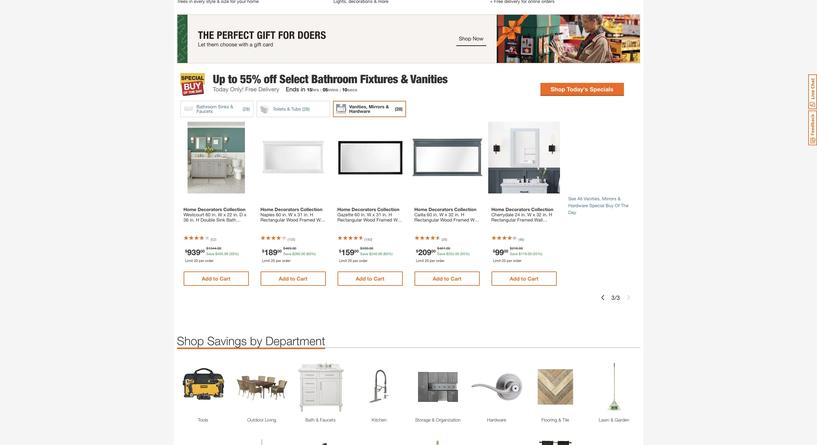 Task type: describe. For each thing, give the bounding box(es) containing it.
outdoor living link
[[236, 417, 288, 423]]

405
[[217, 252, 223, 256]]

3 / 3
[[612, 294, 620, 301]]

lawn
[[599, 417, 610, 423]]

( inside $ 159 00 $ 399 . 00 save $ 240 . 00 ( 60 %) limit 20 per order
[[383, 252, 384, 256]]

60 for 189
[[307, 252, 311, 256]]

order for 99
[[513, 258, 522, 263]]

up to 55% off select bathroom fixtures & vanities
[[213, 72, 448, 86]]

this is the last slide image
[[626, 295, 631, 300]]

save for 99
[[510, 252, 518, 256]]

1 add to cart button from the left
[[184, 272, 249, 286]]

to right up
[[228, 72, 237, 86]]

218
[[512, 246, 518, 250]]

( inside $ 939 00 $ 1344 . 00 save $ 405 . 00 ( 30 %) limit 20 per order
[[229, 252, 230, 256]]

60 for 159
[[384, 252, 388, 256]]

home inside home decorators collection naples 60 in. w x 31 in. h rectangular wood framed wall bathroom vanity mirror in white
[[261, 207, 274, 212]]

28 for bathroom sinks & faucets
[[244, 106, 249, 112]]

decorators for 3rd home decorators collection link from the left
[[429, 207, 453, 212]]

add to cart button for 189
[[261, 272, 326, 286]]

15
[[307, 87, 312, 92]]

w
[[289, 212, 293, 217]]

00 right 240
[[378, 252, 382, 256]]

add for 159
[[356, 276, 366, 282]]

939
[[187, 248, 200, 257]]

$ 209 00 $ 461 . 00 save $ 252 . 00 ( 55 %) limit 20 per order
[[416, 246, 470, 263]]

0 vertical spatial hardware
[[349, 108, 371, 114]]

to for 1st the add to cart button
[[213, 276, 218, 282]]

per for 99
[[507, 258, 512, 263]]

1 cart from the left
[[220, 276, 231, 282]]

20 for 939
[[194, 258, 198, 263]]

home decorators collection for 4th home decorators collection link from right
[[184, 207, 246, 212]]

order for 209
[[436, 258, 445, 263]]

home decorators collection for 3rd home decorators collection link from right
[[338, 207, 400, 212]]

by
[[250, 334, 262, 348]]

159
[[341, 248, 355, 257]]

00 left 30
[[224, 252, 228, 256]]

storage savings image
[[412, 361, 464, 413]]

28 inside toilets & tubs ( 28 )
[[304, 106, 309, 112]]

tubs
[[291, 106, 301, 112]]

special buy of the day
[[569, 203, 629, 215]]

blinds & window treatment savings image
[[530, 440, 582, 445]]

toilets & tubs ( 28 )
[[273, 106, 310, 112]]

to for the add to cart button corresponding to 189
[[290, 276, 295, 282]]

2 vertical spatial hardware
[[487, 417, 506, 423]]

the perfect gift for doers - let them choose with a gift card. shop now image
[[177, 14, 641, 63]]

bathroom sinks & faucets
[[197, 104, 233, 114]]

per for 159
[[353, 258, 358, 263]]

1 : from the left
[[320, 87, 322, 92]]

wall
[[317, 217, 325, 223]]

vanity
[[282, 222, 294, 228]]

per for 209
[[430, 258, 435, 263]]

westcourt 60 in. w x 22 in. d x 36 in. h double sink bath vanity in gray with white cultured marble top and mirror image
[[180, 122, 252, 194]]

decorators inside home decorators collection naples 60 in. w x 31 in. h rectangular wood framed wall bathroom vanity mirror in white
[[275, 207, 299, 212]]

home decorators collection for fourth home decorators collection link from left
[[492, 207, 554, 212]]

00 right 252
[[456, 252, 460, 256]]

decorators for fourth home decorators collection link from left
[[506, 207, 530, 212]]

10
[[342, 87, 347, 92]]

see all
[[569, 196, 584, 201]]

home decorators collection naples 60 in. w x 31 in. h rectangular wood framed wall bathroom vanity mirror in white
[[261, 207, 325, 228]]

05
[[323, 87, 328, 92]]

add to cart button for 209
[[415, 272, 480, 286]]

1 in. from the left
[[282, 212, 287, 217]]

today only! free delivery
[[213, 86, 279, 93]]

flooring & tile
[[542, 417, 570, 423]]

per for 939
[[199, 258, 204, 263]]

feedback link image
[[809, 110, 818, 146]]

add to cart for 159
[[356, 276, 385, 282]]

home decorators collection for 3rd home decorators collection link from the left
[[415, 207, 477, 212]]

the
[[621, 203, 629, 208]]

tile
[[563, 417, 570, 423]]

mins
[[328, 87, 339, 92]]

%) for 159
[[388, 252, 393, 256]]

/
[[615, 294, 617, 301]]

2 horizontal spatial hardware
[[569, 203, 588, 208]]

limit for 159
[[339, 258, 347, 263]]

rectangular
[[261, 217, 285, 223]]

white
[[314, 222, 325, 228]]

outdoor living
[[247, 417, 276, 423]]

1 horizontal spatial mirrors
[[602, 196, 617, 201]]

special buy logo image
[[180, 73, 205, 96]]

lawn & garden savings image
[[588, 361, 641, 413]]

hrs
[[312, 87, 319, 92]]

bath & faucets link
[[295, 417, 347, 423]]

hardware savings image
[[471, 361, 523, 413]]

mirror
[[296, 222, 308, 228]]

$ 939 00 $ 1344 . 00 save $ 405 . 00 ( 30 %) limit 20 per order
[[185, 246, 239, 263]]

live chat image
[[809, 74, 818, 109]]

252
[[449, 252, 455, 256]]

shop today's specials
[[551, 85, 614, 93]]

2 home decorators collection link from the left
[[338, 207, 403, 223]]

399
[[363, 246, 369, 250]]

& right storage
[[432, 417, 435, 423]]

& left vanities
[[401, 72, 408, 86]]

previous slide image
[[601, 295, 606, 300]]

$ 189 00 $ 469 . 00 save $ 280 . 00 ( 60 %) limit 20 per order
[[262, 246, 316, 263]]

31
[[298, 212, 303, 217]]

order for 159
[[359, 258, 368, 263]]

storage & organization link
[[412, 417, 464, 423]]

& up of
[[618, 196, 621, 201]]

buy
[[606, 203, 614, 208]]

day
[[569, 210, 577, 215]]

119
[[521, 252, 527, 256]]

1 add from the left
[[202, 276, 212, 282]]

save for 209
[[438, 252, 446, 256]]

shop savings by department
[[177, 334, 325, 348]]

55 for 99
[[534, 252, 538, 256]]

1 horizontal spatial vanities, mirrors & hardware
[[569, 196, 621, 208]]

kitchen link
[[353, 417, 406, 423]]

( 26 )
[[442, 237, 447, 242]]

189
[[264, 248, 278, 257]]

( 28 ) for bathroom sinks & faucets
[[243, 106, 250, 112]]

add to cart button for 159
[[338, 272, 403, 286]]

$ 159 00 $ 399 . 00 save $ 240 . 00 ( 60 %) limit 20 per order
[[339, 246, 393, 263]]

1 3 from the left
[[612, 294, 615, 301]]

00 right the 461 at bottom
[[447, 246, 451, 250]]

outdoor living savinghs image
[[236, 361, 288, 413]]

of
[[615, 203, 620, 208]]

add to cart for 209
[[433, 276, 462, 282]]

1 add to cart from the left
[[202, 276, 231, 282]]

bathroom inside bathroom sinks & faucets
[[197, 104, 217, 109]]

2 : from the left
[[340, 87, 341, 92]]

55 for 209
[[461, 252, 465, 256]]

( 52 )
[[211, 237, 216, 242]]

off
[[264, 72, 277, 86]]

0 vertical spatial vanities,
[[349, 104, 368, 109]]

select
[[280, 72, 309, 86]]

2 in. from the left
[[304, 212, 309, 217]]

collection for 3rd home decorators collection link from the left
[[455, 207, 477, 212]]

2 3 from the left
[[617, 294, 620, 301]]

105
[[289, 237, 295, 242]]

20 for 159
[[348, 258, 352, 263]]

cherrydale 24 in. w x 32 in. h rectangular framed wall mount bathroom vanity mirror in light blue image
[[488, 122, 560, 194]]

faucets inside bath & faucets link
[[320, 417, 336, 423]]

( 105 )
[[288, 237, 295, 242]]

20 for 209
[[425, 258, 429, 263]]

1344
[[208, 246, 216, 250]]

( 180 )
[[365, 237, 372, 242]]

99
[[496, 248, 504, 257]]

( inside "$ 99 00 $ 218 . 00 save $ 119 . 00 ( 55 %) limit 20 per order"
[[533, 252, 534, 256]]

cart for 209
[[451, 276, 462, 282]]

180
[[366, 237, 372, 242]]

hardware link
[[471, 417, 523, 423]]

00 right 280
[[301, 252, 305, 256]]

5 cart from the left
[[528, 276, 539, 282]]

& inside bathroom sinks & faucets
[[231, 104, 233, 109]]

home for 3rd home decorators collection link from right
[[338, 207, 351, 212]]

00 right "218"
[[519, 246, 523, 250]]

tools
[[198, 417, 208, 423]]

cailla 60 in. w x 32 in. h rectangular wood framed wall bathroom vanity mirror in distressed blue fog image
[[411, 122, 483, 194]]

& down fixtures
[[386, 104, 389, 109]]

gazette 60 in. w x 31 in. h rectangular wood framed wall bathroom vanity mirror in espresso image
[[334, 122, 406, 194]]

%) for 939
[[234, 252, 239, 256]]

30
[[230, 252, 234, 256]]

60 inside home decorators collection naples 60 in. w x 31 in. h rectangular wood framed wall bathroom vanity mirror in white
[[276, 212, 281, 217]]

shop today's specials link
[[541, 83, 624, 95]]

lighting image
[[236, 440, 288, 445]]

naples 60 in. w x 31 in. h rectangular wood framed wall bathroom vanity mirror in white image
[[257, 122, 329, 194]]

00 left "218"
[[504, 249, 509, 254]]

decorators for 4th home decorators collection link from right
[[198, 207, 222, 212]]

0 horizontal spatial mirrors
[[369, 104, 385, 109]]

order for 189
[[282, 258, 291, 263]]

5 add from the left
[[510, 276, 520, 282]]

20 for 189
[[271, 258, 275, 263]]

paint savings image
[[412, 440, 464, 445]]

in
[[309, 222, 313, 228]]

( 46 )
[[519, 237, 525, 242]]

469
[[285, 246, 291, 250]]



Task type: vqa. For each thing, say whether or not it's contained in the screenshot.
IMAGE FOR WINDOWS
no



Task type: locate. For each thing, give the bounding box(es) containing it.
1 20 from the left
[[194, 258, 198, 263]]

bath & faucets
[[306, 417, 336, 423]]

order down 119
[[513, 258, 522, 263]]

order inside $ 189 00 $ 469 . 00 save $ 280 . 00 ( 60 %) limit 20 per order
[[282, 258, 291, 263]]

4 home from the left
[[415, 207, 428, 212]]

5 decorators from the left
[[506, 207, 530, 212]]

2 collection from the left
[[301, 207, 323, 212]]

1 vertical spatial bathroom
[[197, 104, 217, 109]]

%) inside $ 189 00 $ 469 . 00 save $ 280 . 00 ( 60 %) limit 20 per order
[[311, 252, 316, 256]]

00 left 469
[[278, 249, 282, 254]]

decorators up wood
[[275, 207, 299, 212]]

limit down 159
[[339, 258, 347, 263]]

bathroom down naples
[[261, 222, 281, 228]]

280
[[294, 252, 300, 256]]

cart down 252
[[451, 276, 462, 282]]

save down the 461 at bottom
[[438, 252, 446, 256]]

to
[[228, 72, 237, 86], [213, 276, 218, 282], [290, 276, 295, 282], [367, 276, 372, 282], [444, 276, 449, 282], [521, 276, 526, 282]]

2 save from the left
[[283, 252, 291, 256]]

cart for 159
[[374, 276, 385, 282]]

to down $ 189 00 $ 469 . 00 save $ 280 . 00 ( 60 %) limit 20 per order
[[290, 276, 295, 282]]

cart down 405
[[220, 276, 231, 282]]

free delivery
[[245, 86, 279, 93]]

55%
[[240, 72, 261, 86]]

( inside $ 209 00 $ 461 . 00 save $ 252 . 00 ( 55 %) limit 20 per order
[[461, 252, 461, 256]]

wood
[[287, 217, 298, 223]]

2 add from the left
[[279, 276, 289, 282]]

home for 4th home decorators collection link from right
[[184, 207, 197, 212]]

faucets right bath
[[320, 417, 336, 423]]

per inside $ 939 00 $ 1344 . 00 save $ 405 . 00 ( 30 %) limit 20 per order
[[199, 258, 204, 263]]

3 20 from the left
[[348, 258, 352, 263]]

1 horizontal spatial bathroom
[[261, 222, 281, 228]]

28 for vanities, mirrors & hardware
[[396, 106, 402, 112]]

secs
[[347, 87, 358, 92]]

%)
[[234, 252, 239, 256], [311, 252, 316, 256], [388, 252, 393, 256], [465, 252, 470, 256], [538, 252, 543, 256]]

home decorators collection up "( 26 )"
[[415, 207, 477, 212]]

5 collection from the left
[[532, 207, 554, 212]]

order down the 461 at bottom
[[436, 258, 445, 263]]

0 horizontal spatial 55
[[461, 252, 465, 256]]

5 save from the left
[[510, 252, 518, 256]]

%) for 189
[[311, 252, 316, 256]]

$ 99 00 $ 218 . 00 save $ 119 . 00 ( 55 %) limit 20 per order
[[493, 246, 543, 263]]

add for 189
[[279, 276, 289, 282]]

per inside $ 189 00 $ 469 . 00 save $ 280 . 00 ( 60 %) limit 20 per order
[[276, 258, 281, 263]]

limit for 99
[[493, 258, 501, 263]]

add to cart button down $ 189 00 $ 469 . 00 save $ 280 . 00 ( 60 %) limit 20 per order
[[261, 272, 326, 286]]

(
[[243, 106, 244, 112], [302, 106, 304, 112], [395, 106, 396, 112], [211, 237, 212, 242], [288, 237, 289, 242], [365, 237, 366, 242], [442, 237, 443, 242], [519, 237, 520, 242], [229, 252, 230, 256], [306, 252, 307, 256], [383, 252, 384, 256], [461, 252, 461, 256], [533, 252, 534, 256]]

5 home from the left
[[492, 207, 505, 212]]

%) for 209
[[465, 252, 470, 256]]

save down "218"
[[510, 252, 518, 256]]

00 left the 461 at bottom
[[432, 249, 436, 254]]

1 horizontal spatial vanities,
[[584, 196, 601, 201]]

0 horizontal spatial faucets
[[197, 108, 213, 114]]

ends in
[[286, 86, 305, 93]]

to down $ 939 00 $ 1344 . 00 save $ 405 . 00 ( 30 %) limit 20 per order on the bottom of the page
[[213, 276, 218, 282]]

limit for 209
[[416, 258, 424, 263]]

4 collection from the left
[[455, 207, 477, 212]]

1 horizontal spatial ( 28 )
[[395, 106, 403, 112]]

5 add to cart button from the left
[[492, 272, 557, 286]]

20 inside $ 159 00 $ 399 . 00 save $ 240 . 00 ( 60 %) limit 20 per order
[[348, 258, 352, 263]]

%) inside $ 939 00 $ 1344 . 00 save $ 405 . 00 ( 30 %) limit 20 per order
[[234, 252, 239, 256]]

1 55 from the left
[[461, 252, 465, 256]]

0 horizontal spatial bathroom
[[197, 104, 217, 109]]

kitchen
[[372, 417, 387, 423]]

add to cart button down $ 209 00 $ 461 . 00 save $ 252 . 00 ( 55 %) limit 20 per order
[[415, 272, 480, 286]]

add to cart button down 119
[[492, 272, 557, 286]]

5 order from the left
[[513, 258, 522, 263]]

& right 'lawn'
[[611, 417, 614, 423]]

save inside $ 159 00 $ 399 . 00 save $ 240 . 00 ( 60 %) limit 20 per order
[[361, 252, 369, 256]]

home
[[184, 207, 197, 212], [261, 207, 274, 212], [338, 207, 351, 212], [415, 207, 428, 212], [492, 207, 505, 212]]

20 for 99
[[502, 258, 506, 263]]

20 inside $ 209 00 $ 461 . 00 save $ 252 . 00 ( 55 %) limit 20 per order
[[425, 258, 429, 263]]

5 per from the left
[[507, 258, 512, 263]]

home decorators collection
[[184, 207, 246, 212], [338, 207, 400, 212], [415, 207, 477, 212], [492, 207, 554, 212]]

3 %) from the left
[[388, 252, 393, 256]]

mirrors up buy
[[602, 196, 617, 201]]

add to cart
[[202, 276, 231, 282], [279, 276, 308, 282], [356, 276, 385, 282], [433, 276, 462, 282], [510, 276, 539, 282]]

55 right 119
[[534, 252, 538, 256]]

2 per from the left
[[276, 258, 281, 263]]

limit inside $ 209 00 $ 461 . 00 save $ 252 . 00 ( 55 %) limit 20 per order
[[416, 258, 424, 263]]

h
[[310, 212, 313, 217]]

5 limit from the left
[[493, 258, 501, 263]]

decorators for 3rd home decorators collection link from right
[[352, 207, 376, 212]]

tool savings image
[[177, 361, 229, 413]]

home decorators collection link up the 180
[[338, 207, 403, 223]]

collection for 3rd home decorators collection link from right
[[378, 207, 400, 212]]

00 right 119
[[528, 252, 532, 256]]

building material savings image
[[295, 440, 347, 445]]

2 vertical spatial bathroom
[[261, 222, 281, 228]]

%) inside "$ 99 00 $ 218 . 00 save $ 119 . 00 ( 55 %) limit 20 per order"
[[538, 252, 543, 256]]

collection for fourth home decorators collection link from left
[[532, 207, 554, 212]]

55 inside "$ 99 00 $ 218 . 00 save $ 119 . 00 ( 55 %) limit 20 per order"
[[534, 252, 538, 256]]

faucets inside bathroom sinks & faucets
[[197, 108, 213, 114]]

order inside $ 939 00 $ 1344 . 00 save $ 405 . 00 ( 30 %) limit 20 per order
[[205, 258, 214, 263]]

4 home decorators collection from the left
[[492, 207, 554, 212]]

55
[[461, 252, 465, 256], [534, 252, 538, 256]]

0 vertical spatial bathroom
[[311, 72, 357, 86]]

limit inside "$ 99 00 $ 218 . 00 save $ 119 . 00 ( 55 %) limit 20 per order"
[[493, 258, 501, 263]]

) inside toilets & tubs ( 28 )
[[309, 106, 310, 112]]

1 horizontal spatial 28
[[304, 106, 309, 112]]

240
[[372, 252, 377, 256]]

save inside $ 189 00 $ 469 . 00 save $ 280 . 00 ( 60 %) limit 20 per order
[[283, 252, 291, 256]]

today only!
[[213, 86, 244, 93]]

4 save from the left
[[438, 252, 446, 256]]

vanities, down secs
[[349, 104, 368, 109]]

shop
[[177, 334, 204, 348]]

3 add from the left
[[356, 276, 366, 282]]

limit inside $ 939 00 $ 1344 . 00 save $ 405 . 00 ( 30 %) limit 20 per order
[[185, 258, 193, 263]]

home for 3rd home decorators collection link from the left
[[415, 207, 428, 212]]

1 order from the left
[[205, 258, 214, 263]]

1 vertical spatial vanities,
[[584, 196, 601, 201]]

naples
[[261, 212, 275, 217]]

1 %) from the left
[[234, 252, 239, 256]]

%) right 252
[[465, 252, 470, 256]]

lawn & garden
[[599, 417, 630, 423]]

1 vertical spatial hardware
[[569, 203, 588, 208]]

cart down 240
[[374, 276, 385, 282]]

26
[[443, 237, 447, 242]]

vanities, up special on the right top
[[584, 196, 601, 201]]

3 left "this is the last slide" icon
[[617, 294, 620, 301]]

save for 939
[[206, 252, 214, 256]]

add to cart down 119
[[510, 276, 539, 282]]

order inside "$ 99 00 $ 218 . 00 save $ 119 . 00 ( 55 %) limit 20 per order"
[[513, 258, 522, 263]]

save for 159
[[361, 252, 369, 256]]

order
[[205, 258, 214, 263], [282, 258, 291, 263], [359, 258, 368, 263], [436, 258, 445, 263], [513, 258, 522, 263]]

%) right 119
[[538, 252, 543, 256]]

5 %) from the left
[[538, 252, 543, 256]]

20 inside $ 939 00 $ 1344 . 00 save $ 405 . 00 ( 30 %) limit 20 per order
[[194, 258, 198, 263]]

1 horizontal spatial 3
[[617, 294, 620, 301]]

framed
[[300, 217, 315, 223]]

1 collection from the left
[[224, 207, 246, 212]]

2 order from the left
[[282, 258, 291, 263]]

( 28 )
[[243, 106, 250, 112], [395, 106, 403, 112]]

%) for 99
[[538, 252, 543, 256]]

1 28 from the left
[[244, 106, 249, 112]]

2 add to cart button from the left
[[261, 272, 326, 286]]

1 horizontal spatial hardware
[[487, 417, 506, 423]]

order inside $ 209 00 $ 461 . 00 save $ 252 . 00 ( 55 %) limit 20 per order
[[436, 258, 445, 263]]

00 left 1344
[[200, 249, 205, 254]]

up
[[213, 72, 225, 86]]

save inside $ 209 00 $ 461 . 00 save $ 252 . 00 ( 55 %) limit 20 per order
[[438, 252, 446, 256]]

00 right 469
[[292, 246, 296, 250]]

bathroom
[[311, 72, 357, 86], [197, 104, 217, 109], [261, 222, 281, 228]]

department
[[266, 334, 325, 348]]

per down "218"
[[507, 258, 512, 263]]

add down $ 159 00 $ 399 . 00 save $ 240 . 00 ( 60 %) limit 20 per order
[[356, 276, 366, 282]]

home decorators collection link up ( 52 )
[[184, 207, 249, 223]]

2 decorators from the left
[[275, 207, 299, 212]]

all
[[578, 196, 583, 201]]

& left tile
[[559, 417, 562, 423]]

2 horizontal spatial bathroom
[[311, 72, 357, 86]]

order down 399 on the left
[[359, 258, 368, 263]]

461
[[440, 246, 446, 250]]

hardware
[[349, 108, 371, 114], [569, 203, 588, 208], [487, 417, 506, 423]]

save for 189
[[283, 252, 291, 256]]

)
[[249, 106, 250, 112], [309, 106, 310, 112], [402, 106, 403, 112], [216, 237, 216, 242], [295, 237, 295, 242], [372, 237, 372, 242], [447, 237, 447, 242], [524, 237, 525, 242]]

add down $ 209 00 $ 461 . 00 save $ 252 . 00 ( 55 %) limit 20 per order
[[433, 276, 443, 282]]

order inside $ 159 00 $ 399 . 00 save $ 240 . 00 ( 60 %) limit 20 per order
[[359, 258, 368, 263]]

1 vertical spatial faucets
[[320, 417, 336, 423]]

0 horizontal spatial 60
[[276, 212, 281, 217]]

4 add to cart button from the left
[[415, 272, 480, 286]]

20 down 209
[[425, 258, 429, 263]]

vanities, mirrors & hardware
[[349, 104, 389, 114], [569, 196, 621, 208]]

collection for 4th home decorators collection link from right
[[224, 207, 246, 212]]

per
[[199, 258, 204, 263], [276, 258, 281, 263], [353, 258, 358, 263], [430, 258, 435, 263], [507, 258, 512, 263]]

4 limit from the left
[[416, 258, 424, 263]]

: left 05
[[320, 87, 322, 92]]

60 inside $ 159 00 $ 399 . 00 save $ 240 . 00 ( 60 %) limit 20 per order
[[384, 252, 388, 256]]

1 home decorators collection from the left
[[184, 207, 246, 212]]

3 limit from the left
[[339, 258, 347, 263]]

& left tubs in the left of the page
[[287, 106, 290, 112]]

cart down "$ 99 00 $ 218 . 00 save $ 119 . 00 ( 55 %) limit 20 per order"
[[528, 276, 539, 282]]

( 28 ) for vanities, mirrors & hardware
[[395, 106, 403, 112]]

to down "$ 99 00 $ 218 . 00 save $ 119 . 00 ( 55 %) limit 20 per order"
[[521, 276, 526, 282]]

%) right 280
[[311, 252, 316, 256]]

per down 939
[[199, 258, 204, 263]]

0 horizontal spatial in.
[[282, 212, 287, 217]]

savings
[[207, 334, 247, 348]]

lawn & garden link
[[588, 417, 641, 423]]

4 home decorators collection link from the left
[[492, 207, 557, 223]]

save down 1344
[[206, 252, 214, 256]]

0 horizontal spatial 28
[[244, 106, 249, 112]]

2 %) from the left
[[311, 252, 316, 256]]

in. left w
[[282, 212, 287, 217]]

in.
[[282, 212, 287, 217], [304, 212, 309, 217]]

20 down 99
[[502, 258, 506, 263]]

0 vertical spatial faucets
[[197, 108, 213, 114]]

20 down 159
[[348, 258, 352, 263]]

add to cart down $ 159 00 $ 399 . 00 save $ 240 . 00 ( 60 %) limit 20 per order
[[356, 276, 385, 282]]

flooring & tile link
[[530, 417, 582, 423]]

see
[[569, 196, 577, 201]]

vanities
[[411, 72, 448, 86]]

20 down 189
[[271, 258, 275, 263]]

3 28 from the left
[[396, 106, 402, 112]]

1 horizontal spatial 55
[[534, 252, 538, 256]]

00 up 405
[[217, 246, 221, 250]]

1 decorators from the left
[[198, 207, 222, 212]]

5 add to cart from the left
[[510, 276, 539, 282]]

add to cart for 189
[[279, 276, 308, 282]]

add to cart down $ 209 00 $ 461 . 00 save $ 252 . 00 ( 55 %) limit 20 per order
[[433, 276, 462, 282]]

%) inside $ 159 00 $ 399 . 00 save $ 240 . 00 ( 60 %) limit 20 per order
[[388, 252, 393, 256]]

per inside $ 159 00 $ 399 . 00 save $ 240 . 00 ( 60 %) limit 20 per order
[[353, 258, 358, 263]]

storage & organization
[[415, 417, 461, 423]]

46
[[520, 237, 524, 242]]

2 horizontal spatial 28
[[396, 106, 402, 112]]

00 left 399 on the left
[[355, 249, 359, 254]]

per down 159
[[353, 258, 358, 263]]

0 horizontal spatial ( 28 )
[[243, 106, 250, 112]]

storage
[[415, 417, 431, 423]]

%) inside $ 209 00 $ 461 . 00 save $ 252 . 00 ( 55 %) limit 20 per order
[[465, 252, 470, 256]]

2 horizontal spatial 60
[[384, 252, 388, 256]]

0 horizontal spatial :
[[320, 87, 322, 92]]

ends in 15 hrs : 05 mins : 10 secs
[[286, 86, 358, 93]]

per down 209
[[430, 258, 435, 263]]

3 home decorators collection link from the left
[[415, 207, 480, 223]]

cart down 280
[[297, 276, 308, 282]]

to down $ 159 00 $ 399 . 00 save $ 240 . 00 ( 60 %) limit 20 per order
[[367, 276, 372, 282]]

to for 1st the add to cart button from the right
[[521, 276, 526, 282]]

00 right 399 on the left
[[370, 246, 374, 250]]

per inside "$ 99 00 $ 218 . 00 save $ 119 . 00 ( 55 %) limit 20 per order"
[[507, 258, 512, 263]]

add to cart button
[[184, 272, 249, 286], [261, 272, 326, 286], [338, 272, 403, 286], [415, 272, 480, 286], [492, 272, 557, 286]]

cart for 189
[[297, 276, 308, 282]]

home for fourth home decorators collection link from left
[[492, 207, 505, 212]]

( inside $ 189 00 $ 469 . 00 save $ 280 . 00 ( 60 %) limit 20 per order
[[306, 252, 307, 256]]

1 horizontal spatial :
[[340, 87, 341, 92]]

home decorators collection up ( 52 )
[[184, 207, 246, 212]]

0 horizontal spatial hardware
[[349, 108, 371, 114]]

1 horizontal spatial 60
[[307, 252, 311, 256]]

4 add to cart from the left
[[433, 276, 462, 282]]

order for 939
[[205, 258, 214, 263]]

( inside toilets & tubs ( 28 )
[[302, 106, 304, 112]]

mirrors down fixtures
[[369, 104, 385, 109]]

2 home from the left
[[261, 207, 274, 212]]

20 inside "$ 99 00 $ 218 . 00 save $ 119 . 00 ( 55 %) limit 20 per order"
[[502, 258, 506, 263]]

1 horizontal spatial faucets
[[320, 417, 336, 423]]

living
[[265, 417, 276, 423]]

2 55 from the left
[[534, 252, 538, 256]]

to for 159's the add to cart button
[[367, 276, 372, 282]]

3 cart from the left
[[374, 276, 385, 282]]

209
[[418, 248, 432, 257]]

2 home decorators collection from the left
[[338, 207, 400, 212]]

3 add to cart from the left
[[356, 276, 385, 282]]

order down 1344
[[205, 258, 214, 263]]

flooring
[[542, 417, 557, 423]]

save down 399 on the left
[[361, 252, 369, 256]]

toilets
[[273, 106, 286, 112]]

collection inside home decorators collection naples 60 in. w x 31 in. h rectangular wood framed wall bathroom vanity mirror in white
[[301, 207, 323, 212]]

outdoor
[[247, 417, 264, 423]]

add
[[202, 276, 212, 282], [279, 276, 289, 282], [356, 276, 366, 282], [433, 276, 443, 282], [510, 276, 520, 282]]

limit down 209
[[416, 258, 424, 263]]

per for 189
[[276, 258, 281, 263]]

3 home from the left
[[338, 207, 351, 212]]

0 vertical spatial vanities, mirrors & hardware
[[349, 104, 389, 114]]

1 limit from the left
[[185, 258, 193, 263]]

.
[[216, 246, 217, 250], [291, 246, 292, 250], [369, 246, 370, 250], [446, 246, 447, 250], [518, 246, 519, 250], [223, 252, 224, 256], [300, 252, 301, 256], [377, 252, 378, 256], [455, 252, 456, 256], [527, 252, 528, 256]]

bathroom up mins
[[311, 72, 357, 86]]

20
[[194, 258, 198, 263], [271, 258, 275, 263], [348, 258, 352, 263], [425, 258, 429, 263], [502, 258, 506, 263]]

& inside toilets & tubs ( 28 )
[[287, 106, 290, 112]]

home decorators collection up the 180
[[338, 207, 400, 212]]

1 save from the left
[[206, 252, 214, 256]]

bath
[[306, 417, 315, 423]]

3 per from the left
[[353, 258, 358, 263]]

3 right previous slide image
[[612, 294, 615, 301]]

: left 10
[[340, 87, 341, 92]]

0 horizontal spatial vanities,
[[349, 104, 368, 109]]

home decorators collection link up "( 26 )"
[[415, 207, 480, 223]]

to for the add to cart button corresponding to 209
[[444, 276, 449, 282]]

2 limit from the left
[[262, 258, 270, 263]]

organization
[[436, 417, 461, 423]]

55 right 252
[[461, 252, 465, 256]]

3 decorators from the left
[[352, 207, 376, 212]]

decorators
[[198, 207, 222, 212], [275, 207, 299, 212], [352, 207, 376, 212], [429, 207, 453, 212], [506, 207, 530, 212]]

add to cart down $ 189 00 $ 469 . 00 save $ 280 . 00 ( 60 %) limit 20 per order
[[279, 276, 308, 282]]

limit inside $ 159 00 $ 399 . 00 save $ 240 . 00 ( 60 %) limit 20 per order
[[339, 258, 347, 263]]

bathroom left sinks
[[197, 104, 217, 109]]

1 ( 28 ) from the left
[[243, 106, 250, 112]]

bathroom inside home decorators collection naples 60 in. w x 31 in. h rectangular wood framed wall bathroom vanity mirror in white
[[261, 222, 281, 228]]

3 collection from the left
[[378, 207, 400, 212]]

60 inside $ 189 00 $ 469 . 00 save $ 280 . 00 ( 60 %) limit 20 per order
[[307, 252, 311, 256]]

2 ( 28 ) from the left
[[395, 106, 403, 112]]

%) right 405
[[234, 252, 239, 256]]

limit for 189
[[262, 258, 270, 263]]

limit down 99
[[493, 258, 501, 263]]

sinks
[[218, 104, 229, 109]]

decorators up "( 26 )"
[[429, 207, 453, 212]]

limit
[[185, 258, 193, 263], [262, 258, 270, 263], [339, 258, 347, 263], [416, 258, 424, 263], [493, 258, 501, 263]]

%) right 240
[[388, 252, 393, 256]]

& right bath
[[316, 417, 319, 423]]

1 vertical spatial mirrors
[[602, 196, 617, 201]]

3 order from the left
[[359, 258, 368, 263]]

flooring & tile savings image
[[530, 361, 582, 413]]

special
[[590, 203, 605, 208]]

limit for 939
[[185, 258, 193, 263]]

add to cart button down $ 159 00 $ 399 . 00 save $ 240 . 00 ( 60 %) limit 20 per order
[[338, 272, 403, 286]]

2 28 from the left
[[304, 106, 309, 112]]

per inside $ 209 00 $ 461 . 00 save $ 252 . 00 ( 55 %) limit 20 per order
[[430, 258, 435, 263]]

save inside $ 939 00 $ 1344 . 00 save $ 405 . 00 ( 30 %) limit 20 per order
[[206, 252, 214, 256]]

limit inside $ 189 00 $ 469 . 00 save $ 280 . 00 ( 60 %) limit 20 per order
[[262, 258, 270, 263]]

faucets left sinks
[[197, 108, 213, 114]]

60 right naples
[[276, 212, 281, 217]]

4 decorators from the left
[[429, 207, 453, 212]]

2 add to cart from the left
[[279, 276, 308, 282]]

2 20 from the left
[[271, 258, 275, 263]]

52
[[212, 237, 216, 242]]

4 20 from the left
[[425, 258, 429, 263]]

1 per from the left
[[199, 258, 204, 263]]

4 order from the left
[[436, 258, 445, 263]]

add down $ 939 00 $ 1344 . 00 save $ 405 . 00 ( 30 %) limit 20 per order on the bottom of the page
[[202, 276, 212, 282]]

4 cart from the left
[[451, 276, 462, 282]]

2 cart from the left
[[297, 276, 308, 282]]

4 add from the left
[[433, 276, 443, 282]]

save
[[206, 252, 214, 256], [283, 252, 291, 256], [361, 252, 369, 256], [438, 252, 446, 256], [510, 252, 518, 256]]

60
[[276, 212, 281, 217], [307, 252, 311, 256], [384, 252, 388, 256]]

home decorators collection link up 46
[[492, 207, 557, 223]]

0 horizontal spatial vanities, mirrors & hardware
[[349, 104, 389, 114]]

3 add to cart button from the left
[[338, 272, 403, 286]]

4 %) from the left
[[465, 252, 470, 256]]

60 right 240
[[384, 252, 388, 256]]

0 vertical spatial mirrors
[[369, 104, 385, 109]]

in. left "h"
[[304, 212, 309, 217]]

save inside "$ 99 00 $ 218 . 00 save $ 119 . 00 ( 55 %) limit 20 per order"
[[510, 252, 518, 256]]

fixtures
[[360, 72, 398, 86]]

60 right 280
[[307, 252, 311, 256]]

20 inside $ 189 00 $ 469 . 00 save $ 280 . 00 ( 60 %) limit 20 per order
[[271, 258, 275, 263]]

1 home from the left
[[184, 207, 197, 212]]

3
[[612, 294, 615, 301], [617, 294, 620, 301]]

1 vertical spatial vanities, mirrors & hardware
[[569, 196, 621, 208]]

add down $ 189 00 $ 469 . 00 save $ 280 . 00 ( 60 %) limit 20 per order
[[279, 276, 289, 282]]

4 per from the left
[[430, 258, 435, 263]]

5 20 from the left
[[502, 258, 506, 263]]

add to cart button down $ 939 00 $ 1344 . 00 save $ 405 . 00 ( 30 %) limit 20 per order on the bottom of the page
[[184, 272, 249, 286]]

bath & faucet savings image
[[295, 361, 347, 413]]

1 home decorators collection link from the left
[[184, 207, 249, 223]]

save down 469
[[283, 252, 291, 256]]

vanities,
[[349, 104, 368, 109], [584, 196, 601, 201]]

add for 209
[[433, 276, 443, 282]]

decorators up ( 52 )
[[198, 207, 222, 212]]

0 horizontal spatial 3
[[612, 294, 615, 301]]

add down "$ 99 00 $ 218 . 00 save $ 119 . 00 ( 55 %) limit 20 per order"
[[510, 276, 520, 282]]

decorators up 46
[[506, 207, 530, 212]]

kitchen savings image
[[353, 361, 406, 413]]

55 inside $ 209 00 $ 461 . 00 save $ 252 . 00 ( 55 %) limit 20 per order
[[461, 252, 465, 256]]

1 horizontal spatial in.
[[304, 212, 309, 217]]

3 home decorators collection from the left
[[415, 207, 477, 212]]

3 save from the left
[[361, 252, 369, 256]]

tools link
[[177, 417, 229, 423]]



